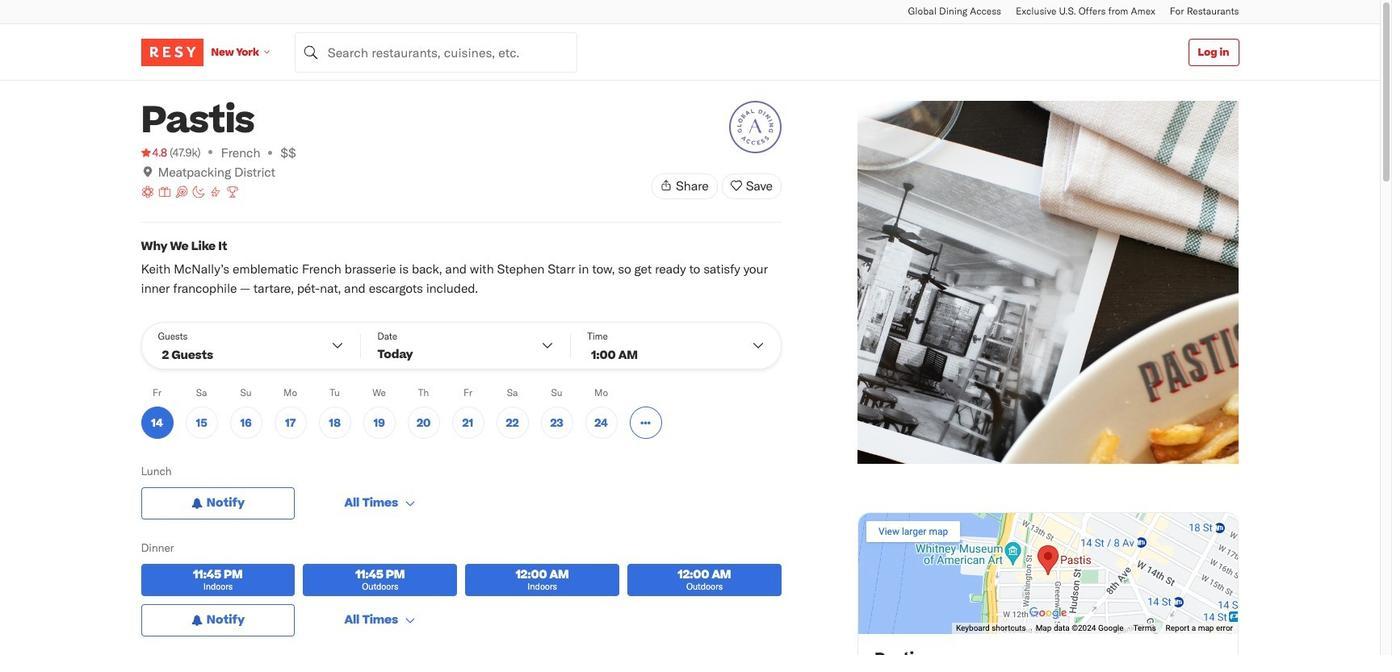 Task type: locate. For each thing, give the bounding box(es) containing it.
None field
[[295, 32, 577, 72]]

4.8 out of 5 stars image
[[141, 145, 167, 161]]



Task type: describe. For each thing, give the bounding box(es) containing it.
Search restaurants, cuisines, etc. text field
[[295, 32, 577, 72]]



